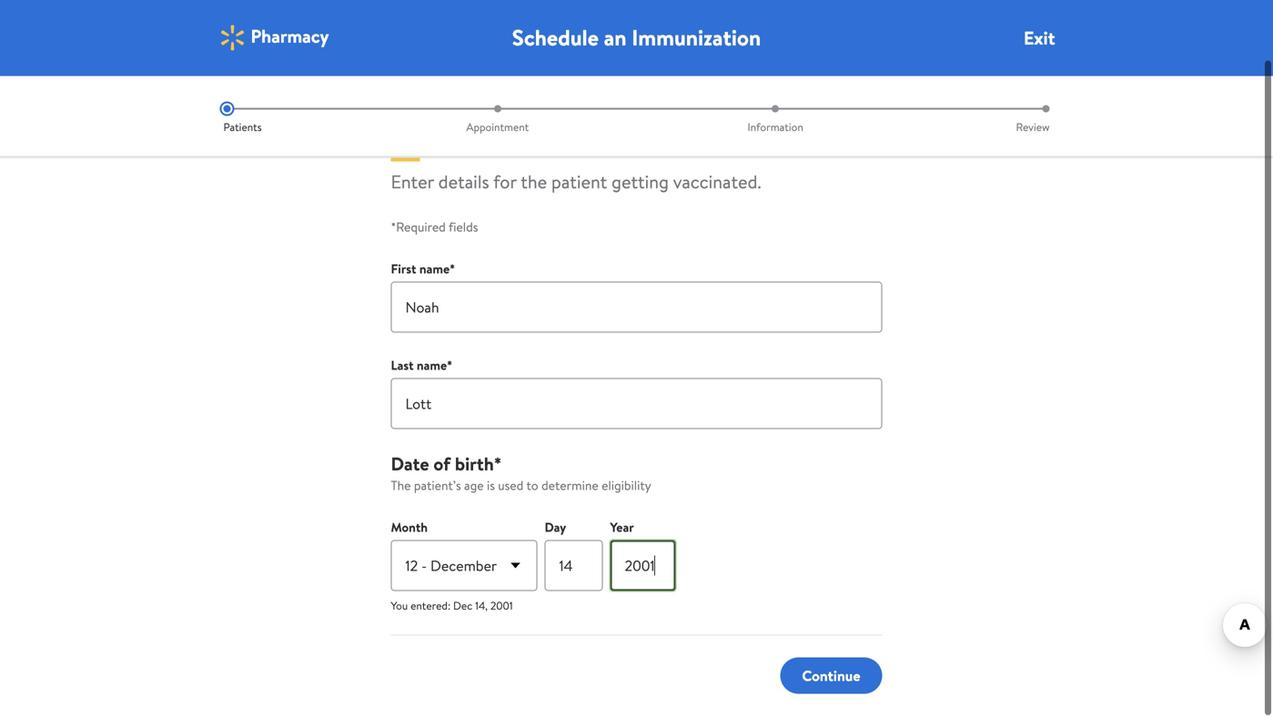 Task type: locate. For each thing, give the bounding box(es) containing it.
details
[[438, 169, 489, 195]]

1 vertical spatial name*
[[417, 357, 453, 375]]

0 vertical spatial name*
[[419, 260, 455, 278]]

name* right first in the top left of the page
[[419, 260, 455, 278]]

0 horizontal spatial getting
[[482, 112, 576, 153]]

used
[[498, 477, 524, 495]]

vaccinated?
[[583, 112, 734, 153]]

who
[[391, 112, 449, 153]]

name* for last name*
[[417, 357, 453, 375]]

list
[[220, 102, 1054, 135]]

vaccinated.
[[673, 169, 761, 195]]

you entered: dec 14, 2001
[[391, 598, 513, 614]]

first
[[391, 260, 416, 278]]

1 horizontal spatial is
[[487, 477, 495, 495]]

appointment list item
[[359, 102, 637, 135]]

who is getting vaccinated?
[[391, 112, 734, 153]]

1 vertical spatial getting
[[612, 169, 669, 195]]

patient's
[[414, 477, 461, 495]]

getting
[[482, 112, 576, 153], [612, 169, 669, 195]]

exit button
[[1024, 25, 1055, 51]]

for
[[493, 169, 517, 195]]

first name*
[[391, 260, 455, 278]]

0 horizontal spatial is
[[456, 112, 475, 153]]

pharmacy button
[[218, 24, 329, 53]]

name*
[[419, 260, 455, 278], [417, 357, 453, 375]]

to
[[527, 477, 538, 495]]

exit
[[1024, 25, 1055, 51]]

year
[[610, 519, 634, 537]]

is
[[456, 112, 475, 153], [487, 477, 495, 495]]

1 horizontal spatial getting
[[612, 169, 669, 195]]

last name*
[[391, 357, 453, 375]]

is right who
[[456, 112, 475, 153]]

you
[[391, 598, 408, 614]]

immunization
[[632, 23, 761, 53]]

determine
[[542, 477, 599, 495]]

fields
[[449, 218, 478, 236]]

patient
[[552, 169, 607, 195]]

entered:
[[411, 598, 451, 614]]

review
[[1016, 120, 1050, 135]]

pharmacy
[[251, 24, 329, 49]]

birth*
[[455, 451, 502, 477]]

*required fields
[[391, 218, 478, 236]]

schedule
[[512, 23, 599, 53]]

age
[[464, 477, 484, 495]]

getting up the
[[482, 112, 576, 153]]

is right age
[[487, 477, 495, 495]]

continue
[[802, 666, 861, 686]]

is inside date of birth* the patient's age is used to determine eligibility
[[487, 477, 495, 495]]

1 vertical spatial is
[[487, 477, 495, 495]]

First name* text field
[[391, 282, 882, 333]]

the
[[521, 169, 547, 195]]

Last name* text field
[[391, 379, 882, 430]]

day
[[545, 519, 566, 537]]

getting down vaccinated?
[[612, 169, 669, 195]]

last
[[391, 357, 414, 375]]

name* right last
[[417, 357, 453, 375]]



Task type: vqa. For each thing, say whether or not it's contained in the screenshot.
You entered: Dec 14, 2001
yes



Task type: describe. For each thing, give the bounding box(es) containing it.
the
[[391, 477, 411, 495]]

eligibility
[[602, 477, 651, 495]]

14,
[[475, 598, 488, 614]]

*required
[[391, 218, 446, 236]]

information list item
[[637, 102, 915, 135]]

enter
[[391, 169, 434, 195]]

2001
[[490, 598, 513, 614]]

list containing patients
[[220, 102, 1054, 135]]

dec
[[453, 598, 473, 614]]

patients
[[223, 120, 262, 135]]

appointment
[[466, 120, 529, 135]]

an
[[604, 23, 627, 53]]

schedule an immunization
[[512, 23, 761, 53]]

of
[[434, 451, 451, 477]]

Day text field
[[545, 541, 603, 592]]

month
[[391, 519, 428, 537]]

0 vertical spatial is
[[456, 112, 475, 153]]

name* for first name*
[[419, 260, 455, 278]]

continue button
[[780, 658, 882, 695]]

enter details for the  patient getting vaccinated.
[[391, 169, 761, 195]]

0 vertical spatial getting
[[482, 112, 576, 153]]

review list item
[[915, 102, 1054, 135]]

patients list item
[[220, 102, 359, 135]]

date
[[391, 451, 429, 477]]

information
[[748, 120, 804, 135]]

Year text field
[[610, 541, 676, 592]]

date of birth* the patient's age is used to determine eligibility
[[391, 451, 651, 495]]



